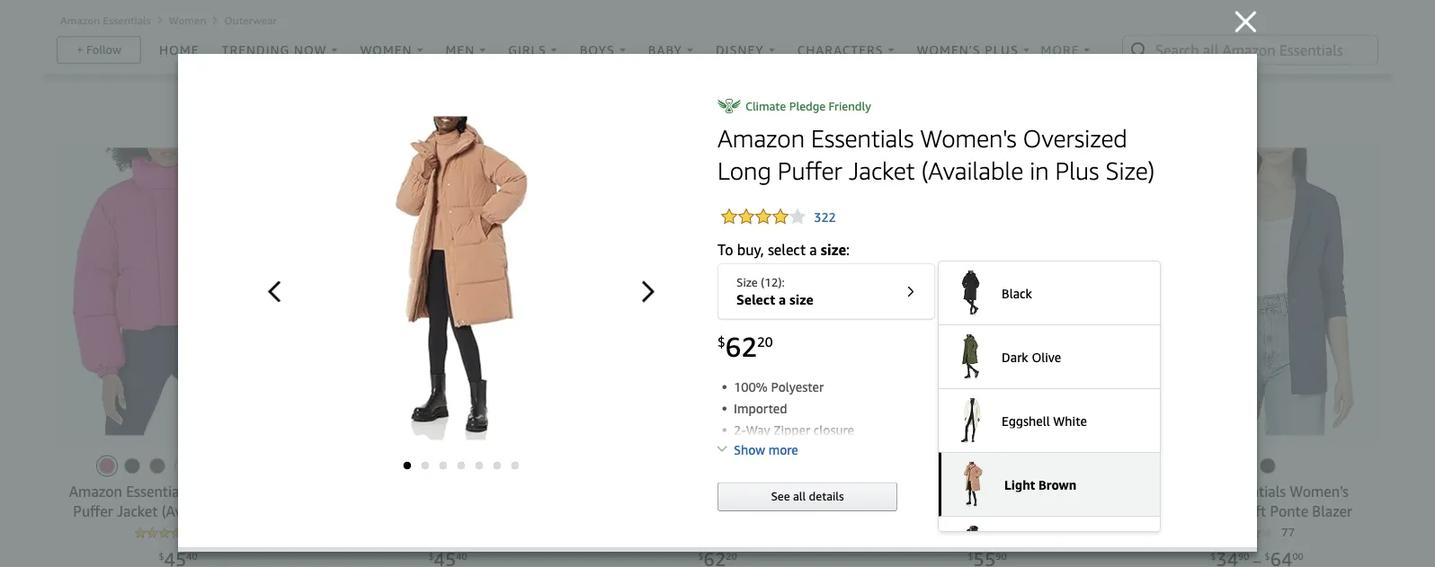 Task type: describe. For each thing, give the bounding box(es) containing it.
(available
[[922, 156, 1024, 185]]

0 horizontal spatial 20
[[726, 551, 737, 562]]

Search all Amazon Essentials search field
[[1156, 35, 1349, 65]]

+2 for 1st +2 link from the left
[[517, 460, 530, 472]]

navy image for second "neon pink" image from left
[[470, 458, 486, 474]]

1 +2 link from the left
[[517, 458, 530, 474]]

+ follow
[[76, 43, 121, 57]]

close icon image
[[1235, 11, 1258, 33]]

2 deep brown image from the left
[[984, 458, 1000, 474]]

outerwear
[[224, 14, 277, 27]]

long
[[718, 156, 772, 185]]

2 90 from the left
[[1239, 551, 1250, 562]]

amazon essentials women's short waisted puffer jacket (available in plus size) image
[[346, 148, 550, 436]]

amazon essentials women's oversized long puffer jacket (available in plus size) link
[[718, 122, 1159, 187]]

white
[[1054, 414, 1087, 429]]

color 8 ): light brown
[[960, 275, 1037, 308]]

100% polyester imported 2-way zipper closure
[[734, 380, 855, 438]]

light brown image inside option
[[964, 462, 983, 507]]

12
[[765, 275, 778, 289]]

plus
[[1056, 156, 1100, 185]]

black option
[[939, 262, 1161, 326]]

1 vertical spatial size
[[737, 275, 758, 289]]

dark olive image inside option
[[962, 335, 979, 380]]

1 horizontal spatial size
[[790, 292, 814, 308]]

62 dialog
[[178, 11, 1258, 568]]

2 neon pink image from the left
[[495, 458, 511, 474]]

amazon for amazon essentials
[[60, 14, 100, 27]]

): inside color 8 ): light brown
[[1002, 275, 1008, 289]]

+2 link for 20
[[787, 458, 800, 474]]

polyester
[[771, 380, 824, 395]]

dark olive option
[[939, 326, 1161, 390]]

1 vertical spatial dark olive image
[[959, 458, 975, 474]]

amazon for amazon essentials women's oversized long puffer jacket (available in plus size)
[[718, 124, 805, 153]]

outerwear link
[[224, 14, 277, 27]]

8
[[995, 275, 1002, 289]]

+2 for 20's +2 link
[[787, 460, 800, 472]]

green image
[[444, 458, 461, 474]]

0 vertical spatial a
[[810, 242, 817, 259]]

essentials for amazon essentials
[[103, 14, 151, 27]]

list box inside 62 "dialog"
[[938, 262, 1161, 568]]

olive
[[1032, 350, 1062, 365]]

1 neon pink image from the left
[[99, 458, 115, 474]]

): inside size ( 12 ): select a size
[[778, 275, 785, 289]]

amazon essentials women's oversized long puffer jacket (available in plus size)
[[718, 124, 1155, 185]]

eggshell white image inside option
[[960, 399, 981, 444]]

to buy, select a size :
[[718, 242, 850, 259]]

dark
[[1002, 350, 1029, 365]]

zipper
[[774, 423, 811, 438]]

essentials for amazon essentials women's oversized long puffer jacket (available in plus size)
[[811, 124, 914, 153]]

1 90 from the left
[[996, 551, 1007, 562]]

black image for amazon essentials women's relaxed-fit soft ponte blazer image
[[1260, 458, 1276, 474]]

3 navy image from the left
[[1235, 458, 1251, 474]]

100%
[[734, 380, 768, 395]]

77
[[1282, 526, 1296, 540]]

purple image
[[765, 458, 781, 474]]

+
[[76, 43, 83, 57]]

1 horizontal spatial light brown image
[[1034, 458, 1051, 474]]

select
[[737, 292, 775, 308]]

37
[[1012, 526, 1026, 540]]

2 40 from the left
[[456, 551, 467, 562]]

closure
[[814, 423, 855, 438]]

women's
[[921, 124, 1017, 153]]

amazon essentials women's oversized long puffer jacket (available in plus size) image
[[659, 148, 777, 436]]

0 vertical spatial size
[[821, 242, 846, 259]]

amazon essentials women's crop puffer jacket (available in plus size) image
[[72, 148, 284, 436]]

light inside color 8 ): light brown
[[960, 292, 993, 308]]

20 inside $ 62 20
[[757, 334, 773, 351]]

1 deep brown image from the left
[[149, 458, 165, 474]]

amazon essentials
[[60, 14, 151, 27]]

black image inside option
[[962, 271, 980, 316]]

deep brown image
[[419, 458, 435, 474]]



Task type: locate. For each thing, give the bounding box(es) containing it.
size)
[[1106, 156, 1155, 185]]

3 +2 from the left
[[1057, 460, 1070, 472]]

eggshell white option
[[939, 390, 1161, 454]]

0 horizontal spatial navy image
[[470, 458, 486, 474]]

1 horizontal spatial amazon
[[718, 124, 805, 153]]

brown inside color 8 ): light brown
[[996, 292, 1037, 308]]

0 horizontal spatial brown
[[996, 292, 1037, 308]]

light brown image right black icon
[[964, 462, 983, 507]]

1 horizontal spatial 20
[[757, 334, 773, 351]]

+2 right the green icon
[[517, 460, 530, 472]]

amazon essentials women's relaxed-fit soft ponte blazer image
[[1161, 148, 1354, 436]]

light up 37
[[1005, 478, 1036, 492]]

1 horizontal spatial eggshell white image
[[1009, 458, 1025, 474]]

in
[[1030, 156, 1049, 185]]

eggshell white image up light brown
[[1009, 458, 1025, 474]]

friendly
[[829, 99, 871, 113]]

2 horizontal spatial +2
[[1057, 460, 1070, 472]]

0 vertical spatial essentials
[[103, 14, 151, 27]]

eggshell white image left eggshell
[[960, 399, 981, 444]]

0 vertical spatial 20
[[757, 334, 773, 351]]

imported
[[734, 401, 788, 416]]

size ( 12 ): select a size
[[737, 275, 814, 308]]

1 40 from the left
[[186, 551, 197, 562]]

1 horizontal spatial +2 link
[[787, 458, 800, 474]]

+2 link right purple image
[[787, 458, 800, 474]]

eggshell white
[[1002, 414, 1087, 429]]

light brown image up light brown
[[1034, 458, 1051, 474]]

essentials
[[103, 14, 151, 27], [811, 124, 914, 153]]

navy image for purple image
[[739, 458, 756, 474]]

amazon up +
[[60, 14, 100, 27]]

amazon
[[60, 14, 100, 27], [718, 124, 805, 153]]

2 vertical spatial size
[[790, 292, 814, 308]]

eggshell white image
[[174, 458, 191, 474]]

+2 right purple image
[[787, 460, 800, 472]]

1 navy image from the left
[[470, 458, 486, 474]]

1 horizontal spatial a
[[810, 242, 817, 259]]

0 horizontal spatial neon pink image
[[99, 458, 115, 474]]

0 vertical spatial eggshell white image
[[960, 399, 981, 444]]

eggshell
[[1002, 414, 1050, 429]]

90
[[996, 551, 1007, 562], [1239, 551, 1250, 562]]

light brown
[[1005, 478, 1077, 492]]

deep brown image
[[149, 458, 165, 474], [984, 458, 1000, 474]]

1 horizontal spatial neon pink image
[[495, 458, 511, 474]]

black
[[1002, 286, 1033, 301]]

0 horizontal spatial 40
[[186, 551, 197, 562]]

0 horizontal spatial a
[[779, 292, 786, 308]]

buy,
[[737, 242, 764, 259]]

0 horizontal spatial essentials
[[103, 14, 151, 27]]

1 horizontal spatial ):
[[1002, 275, 1008, 289]]

select
[[768, 242, 806, 259]]

size
[[821, 242, 846, 259], [737, 275, 758, 289], [790, 292, 814, 308]]

2-
[[734, 423, 746, 438]]

amazon down climate
[[718, 124, 805, 153]]

list box
[[938, 262, 1161, 568]]

neon pink image right the green icon
[[495, 458, 511, 474]]

0 horizontal spatial 90
[[996, 551, 1007, 562]]

$
[[718, 334, 726, 351], [159, 551, 164, 562], [429, 551, 434, 562], [698, 551, 704, 562], [968, 551, 974, 562], [1211, 551, 1217, 562], [1265, 551, 1271, 562]]

0 horizontal spatial light brown image
[[964, 462, 983, 507]]

deep brown image right black icon
[[984, 458, 1000, 474]]

way
[[746, 423, 771, 438]]

search image
[[1129, 39, 1150, 61]]

1 vertical spatial 20
[[726, 551, 737, 562]]

brown down the eggshell white option
[[1039, 478, 1077, 492]]

a
[[810, 242, 817, 259], [779, 292, 786, 308]]

$ 62 20
[[718, 331, 773, 363]]

0 horizontal spatial eggshell white image
[[960, 399, 981, 444]]

light brown image
[[1034, 458, 1051, 474], [964, 462, 983, 507]]

+ follow button
[[58, 37, 140, 63]]

deep brown image left eggshell white icon
[[149, 458, 165, 474]]

2 ): from the left
[[1002, 275, 1008, 289]]

black image for amazon essentials women's crop puffer jacket (available in plus size) image
[[124, 458, 140, 474]]

+2 link right the green icon
[[517, 458, 530, 474]]

90 right navy icon
[[996, 551, 1007, 562]]

): right (
[[778, 275, 785, 289]]

women link
[[169, 14, 206, 27]]

1 vertical spatial amazon
[[718, 124, 805, 153]]

1 vertical spatial a
[[779, 292, 786, 308]]

+2 link
[[517, 458, 530, 474], [787, 458, 800, 474], [1057, 458, 1070, 474]]

neon pink image left eggshell white icon
[[99, 458, 115, 474]]

):
[[778, 275, 785, 289], [1002, 275, 1008, 289]]

light
[[960, 292, 993, 308], [1005, 478, 1036, 492]]

a inside size ( 12 ): select a size
[[779, 292, 786, 308]]

black image
[[934, 458, 950, 474]]

eggshell white image
[[960, 399, 981, 444], [1009, 458, 1025, 474]]

20
[[757, 334, 773, 351], [726, 551, 737, 562]]

1 horizontal spatial 90
[[1239, 551, 1250, 562]]

$ inside $ 62 20
[[718, 334, 726, 351]]

0 horizontal spatial size
[[737, 275, 758, 289]]

essentials up follow
[[103, 14, 151, 27]]

+2 link for 90
[[1057, 458, 1070, 474]]

black image for amazon essentials women's short waisted puffer jacket (available in plus size) image
[[394, 458, 410, 474]]

amazon essentials women's quilted coat (available in plus size) image
[[928, 148, 1047, 436]]

2 navy image from the left
[[739, 458, 756, 474]]

2 +2 link from the left
[[787, 458, 800, 474]]

navy image
[[960, 526, 981, 568]]

amazon essentials link
[[60, 14, 151, 27]]

neon pink image
[[99, 458, 115, 474], [495, 458, 511, 474]]

essentials inside amazon essentials women's oversized long puffer jacket (available in plus size)
[[811, 124, 914, 153]]

navy image
[[470, 458, 486, 474], [739, 458, 756, 474], [1235, 458, 1251, 474]]

1 +2 from the left
[[517, 460, 530, 472]]

dark olive image left dark
[[962, 335, 979, 380]]

1 vertical spatial eggshell white image
[[1009, 458, 1025, 474]]

light brown option
[[938, 453, 1161, 517]]

:
[[846, 242, 850, 259]]

puffer
[[778, 156, 843, 185]]

dark olive
[[1002, 350, 1062, 365]]

2 +2 from the left
[[787, 460, 800, 472]]

(
[[761, 275, 765, 289]]

1 vertical spatial light
[[1005, 478, 1036, 492]]

essentials down friendly at the right top of page
[[811, 124, 914, 153]]

40
[[186, 551, 197, 562], [456, 551, 467, 562]]

2 horizontal spatial size
[[821, 242, 846, 259]]

2 horizontal spatial navy image
[[1235, 458, 1251, 474]]

brown down 8 in the right of the page
[[996, 292, 1037, 308]]

0 horizontal spatial +2 link
[[517, 458, 530, 474]]

black image
[[962, 271, 980, 316], [124, 458, 140, 474], [394, 458, 410, 474], [1260, 458, 1276, 474]]

0 horizontal spatial deep brown image
[[149, 458, 165, 474]]

1 horizontal spatial +2
[[787, 460, 800, 472]]

1 horizontal spatial essentials
[[811, 124, 914, 153]]

0 horizontal spatial +2
[[517, 460, 530, 472]]

dark olive image right black icon
[[959, 458, 975, 474]]

3 +2 link from the left
[[1057, 458, 1070, 474]]

1 horizontal spatial 40
[[456, 551, 467, 562]]

jacket
[[849, 156, 915, 185]]

1 horizontal spatial light
[[1005, 478, 1036, 492]]

0 horizontal spatial ):
[[778, 275, 785, 289]]

dark olive image
[[962, 335, 979, 380], [959, 458, 975, 474]]

brown inside option
[[1039, 478, 1077, 492]]

2 horizontal spatial +2 link
[[1057, 458, 1070, 474]]

62
[[726, 331, 757, 363]]

1 horizontal spatial deep brown image
[[984, 458, 1000, 474]]

pledge
[[789, 99, 826, 113]]

90 left 00
[[1239, 551, 1250, 562]]

0 horizontal spatial amazon
[[60, 14, 100, 27]]

list box containing black
[[938, 262, 1161, 568]]

1 vertical spatial brown
[[1039, 478, 1077, 492]]

0 horizontal spatial light
[[960, 292, 993, 308]]

+2 up light brown
[[1057, 460, 1070, 472]]

amazon inside amazon essentials women's oversized long puffer jacket (available in plus size)
[[718, 124, 805, 153]]

follow
[[86, 43, 121, 57]]

brown
[[996, 292, 1037, 308], [1039, 478, 1077, 492]]

climate
[[746, 99, 786, 113]]

1 horizontal spatial brown
[[1039, 478, 1077, 492]]

0 vertical spatial dark olive image
[[962, 335, 979, 380]]

00
[[1293, 551, 1304, 562]]

climate pledge friendly
[[746, 99, 871, 113]]

+2
[[517, 460, 530, 472], [787, 460, 800, 472], [1057, 460, 1070, 472]]

color
[[960, 275, 988, 289]]

): right color on the right of page
[[1002, 275, 1008, 289]]

0 vertical spatial amazon
[[60, 14, 100, 27]]

light inside option
[[1005, 478, 1036, 492]]

women
[[169, 14, 206, 27]]

1 vertical spatial essentials
[[811, 124, 914, 153]]

0 vertical spatial light
[[960, 292, 993, 308]]

oversized
[[1023, 124, 1128, 153]]

light down color on the right of page
[[960, 292, 993, 308]]

1 horizontal spatial navy image
[[739, 458, 756, 474]]

to
[[718, 242, 734, 259]]

+2 link up light brown
[[1057, 458, 1070, 474]]

0 vertical spatial brown
[[996, 292, 1037, 308]]

1 ): from the left
[[778, 275, 785, 289]]



Task type: vqa. For each thing, say whether or not it's contained in the screenshot.
2nd & Up link
no



